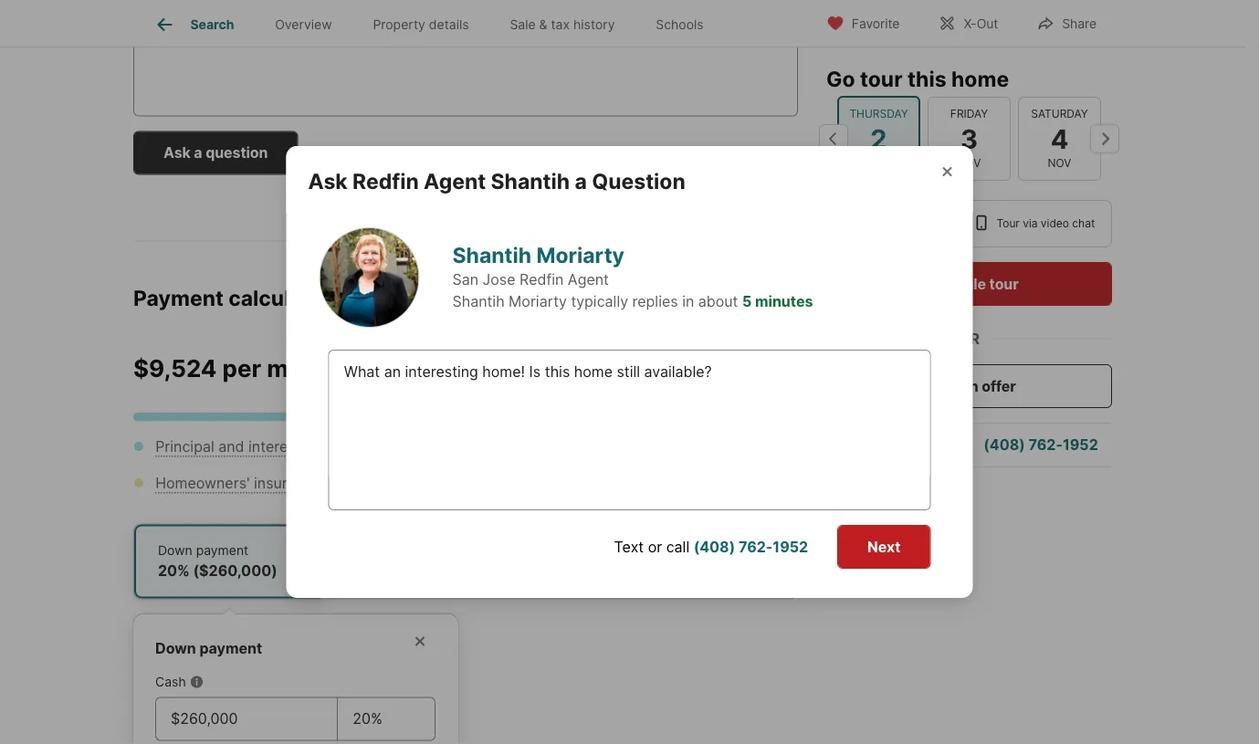 Task type: vqa. For each thing, say whether or not it's contained in the screenshot.
$9,524 per month
yes



Task type: locate. For each thing, give the bounding box(es) containing it.
search
[[190, 17, 234, 32]]

1 vertical spatial 762-
[[1029, 436, 1063, 454]]

shantih up shantih moriarty 'link'
[[491, 168, 570, 194]]

previous image
[[819, 124, 849, 153]]

out
[[977, 16, 999, 32]]

0 horizontal spatial nov
[[958, 157, 982, 170]]

None button
[[838, 96, 921, 182], [928, 97, 1011, 181], [1019, 97, 1102, 181], [838, 96, 921, 182], [928, 97, 1011, 181], [1019, 97, 1102, 181]]

or
[[959, 330, 980, 348]]

2 horizontal spatial 1952
[[1063, 436, 1099, 454]]

overview
[[275, 17, 332, 32]]

0 vertical spatial question
[[206, 144, 268, 162]]

$9,524 per month
[[133, 354, 342, 383]]

0 vertical spatial agent
[[424, 168, 486, 194]]

762-
[[452, 144, 486, 162], [1029, 436, 1063, 454], [739, 538, 773, 556]]

0 horizontal spatial call
[[379, 144, 403, 162]]

nov inside friday 3 nov
[[958, 157, 982, 170]]

0 vertical spatial ask
[[164, 144, 191, 162]]

1 vertical spatial text or call (408) 762-1952
[[614, 538, 809, 556]]

text or call (408) 762-1952
[[327, 144, 521, 162], [614, 538, 809, 556]]

replies
[[633, 293, 678, 310]]

an
[[962, 377, 979, 395]]

ask a question button
[[133, 131, 298, 175]]

sale
[[510, 17, 536, 32]]

or inside ask redfin agent shantih a question dialog
[[648, 538, 662, 556]]

0 horizontal spatial (408)
[[407, 144, 448, 162]]

via
[[1023, 217, 1038, 230]]

overview tab
[[255, 3, 353, 47]]

a
[[194, 144, 202, 162], [575, 168, 587, 194], [876, 436, 884, 454]]

1 vertical spatial down
[[155, 640, 196, 658]]

moriarty down jose
[[509, 293, 567, 310]]

ask a question inside button
[[164, 144, 268, 162]]

ask a question link
[[845, 436, 951, 454]]

nov for 4
[[1048, 157, 1072, 170]]

0 vertical spatial or
[[361, 144, 375, 162]]

down payment 20% ($260,000)
[[158, 544, 277, 581]]

0 horizontal spatial text
[[327, 144, 357, 162]]

insurance
[[254, 475, 321, 493]]

Write a message... text field
[[149, 11, 783, 77]]

0 horizontal spatial or
[[361, 144, 375, 162]]

tab list containing search
[[133, 0, 739, 47]]

1 vertical spatial payment
[[200, 640, 262, 658]]

(408) 762-1952 link
[[407, 144, 521, 162], [984, 436, 1099, 454], [694, 538, 809, 556]]

tab list
[[133, 0, 739, 47]]

1 vertical spatial moriarty
[[509, 293, 567, 310]]

nov down 4
[[1048, 157, 1072, 170]]

call
[[379, 144, 403, 162], [667, 538, 690, 556]]

tour up thursday
[[860, 66, 903, 91]]

1 vertical spatial tour
[[990, 275, 1019, 293]]

ask inside ask redfin agent shantih a question element
[[308, 168, 348, 194]]

redfin
[[353, 168, 419, 194], [520, 271, 564, 289]]

1 horizontal spatial a
[[575, 168, 587, 194]]

0 vertical spatial 762-
[[452, 144, 486, 162]]

1 horizontal spatial nov
[[1048, 157, 1072, 170]]

(408)
[[407, 144, 448, 162], [984, 436, 1026, 454], [694, 538, 736, 556]]

0 vertical spatial a
[[194, 144, 202, 162]]

2 horizontal spatial a
[[876, 436, 884, 454]]

search link
[[154, 14, 234, 36]]

next button
[[838, 525, 931, 569]]

2 vertical spatial a
[[876, 436, 884, 454]]

tour inside "button"
[[990, 275, 1019, 293]]

1 horizontal spatial or
[[648, 538, 662, 556]]

1 vertical spatial or
[[648, 538, 662, 556]]

0 horizontal spatial 762-
[[452, 144, 486, 162]]

1 vertical spatial ask a question
[[845, 436, 951, 454]]

thursday
[[850, 107, 909, 120]]

payment inside down payment 20% ($260,000)
[[196, 544, 249, 559]]

ask redfin agent shantih a question
[[308, 168, 686, 194]]

reset
[[380, 361, 420, 379]]

0 horizontal spatial a
[[194, 144, 202, 162]]

2 nov from the left
[[1048, 157, 1072, 170]]

0 horizontal spatial text or call (408) 762-1952
[[327, 144, 521, 162]]

1952 for (408) 762-1952 link to the left
[[486, 144, 521, 162]]

principal and interest link
[[155, 438, 301, 456]]

1952 inside ask redfin agent shantih a question dialog
[[773, 538, 809, 556]]

1 vertical spatial redfin
[[520, 271, 564, 289]]

ask for ask redfin agent shantih a question element on the top
[[308, 168, 348, 194]]

1 horizontal spatial text
[[614, 538, 644, 556]]

0 vertical spatial ask a question
[[164, 144, 268, 162]]

tour for go
[[860, 66, 903, 91]]

payment up ($260,000)
[[196, 544, 249, 559]]

down inside down payment 20% ($260,000)
[[158, 544, 193, 559]]

shantih
[[491, 168, 570, 194], [453, 243, 532, 268], [453, 293, 505, 310]]

call for (408) 762-1952 link inside the ask redfin agent shantih a question dialog
[[667, 538, 690, 556]]

0 vertical spatial text or call (408) 762-1952
[[327, 144, 521, 162]]

ask a question
[[164, 144, 268, 162], [845, 436, 951, 454]]

2 vertical spatial (408)
[[694, 538, 736, 556]]

property details
[[373, 17, 469, 32]]

shantih up jose
[[453, 243, 532, 268]]

1 nov from the left
[[958, 157, 982, 170]]

ask
[[164, 144, 191, 162], [308, 168, 348, 194], [845, 436, 873, 454]]

start
[[923, 377, 958, 395]]

2 horizontal spatial ask
[[845, 436, 873, 454]]

0 vertical spatial text
[[327, 144, 357, 162]]

payment for down payment 20% ($260,000)
[[196, 544, 249, 559]]

1 horizontal spatial 762-
[[739, 538, 773, 556]]

video
[[1041, 217, 1070, 230]]

tour
[[860, 66, 903, 91], [990, 275, 1019, 293]]

0 horizontal spatial tour
[[860, 66, 903, 91]]

0 horizontal spatial 1952
[[486, 144, 521, 162]]

1 vertical spatial 1952
[[1063, 436, 1099, 454]]

jose
[[483, 271, 516, 289]]

call inside ask redfin agent shantih a question dialog
[[667, 538, 690, 556]]

down up 20%
[[158, 544, 193, 559]]

1 horizontal spatial text or call (408) 762-1952
[[614, 538, 809, 556]]

or for (408) 762-1952 link inside the ask redfin agent shantih a question dialog
[[648, 538, 662, 556]]

san
[[453, 271, 479, 289]]

call for (408) 762-1952 link to the left
[[379, 144, 403, 162]]

0 horizontal spatial agent
[[424, 168, 486, 194]]

property details tab
[[353, 3, 490, 47]]

home
[[952, 66, 1010, 91]]

$9,524
[[133, 354, 217, 383]]

payment down ($260,000)
[[200, 640, 262, 658]]

down inside tooltip
[[155, 640, 196, 658]]

down for down payment 20% ($260,000)
[[158, 544, 193, 559]]

payment
[[196, 544, 249, 559], [200, 640, 262, 658]]

schools
[[656, 17, 704, 32]]

tax
[[551, 17, 570, 32]]

get
[[641, 360, 666, 378]]

1 vertical spatial (408) 762-1952 link
[[984, 436, 1099, 454]]

0 vertical spatial tour
[[860, 66, 903, 91]]

question
[[206, 144, 268, 162], [888, 436, 951, 454]]

1952
[[486, 144, 521, 162], [1063, 436, 1099, 454], [773, 538, 809, 556]]

0 vertical spatial 1952
[[486, 144, 521, 162]]

san jose redfin agentshantih moriarty image
[[319, 227, 420, 328]]

1 horizontal spatial call
[[667, 538, 690, 556]]

agent inside shantih moriarty san jose redfin agent shantih moriarty typically replies in about 5 minutes
[[568, 271, 609, 289]]

nov inside saturday 4 nov
[[1048, 157, 1072, 170]]

tour via video chat option
[[960, 200, 1113, 248]]

1 horizontal spatial ask a question
[[845, 436, 951, 454]]

1 vertical spatial call
[[667, 538, 690, 556]]

2 vertical spatial 762-
[[739, 538, 773, 556]]

share button
[[1022, 4, 1113, 42]]

1 vertical spatial question
[[888, 436, 951, 454]]

(408) inside ask redfin agent shantih a question dialog
[[694, 538, 736, 556]]

1 horizontal spatial agent
[[568, 271, 609, 289]]

principal and interest
[[155, 438, 301, 456]]

1 horizontal spatial 1952
[[773, 538, 809, 556]]

moriarty up typically
[[537, 243, 625, 268]]

text
[[327, 144, 357, 162], [614, 538, 644, 556]]

(408) 762-1952
[[984, 436, 1099, 454]]

0 vertical spatial shantih
[[491, 168, 570, 194]]

1 horizontal spatial ask
[[308, 168, 348, 194]]

cash
[[155, 675, 186, 691]]

down for down payment
[[155, 640, 196, 658]]

get pre-approved button
[[609, 347, 799, 391]]

ask redfin agent shantih a question dialog
[[286, 146, 973, 598]]

1 vertical spatial text
[[614, 538, 644, 556]]

0 horizontal spatial ask
[[164, 144, 191, 162]]

question
[[592, 168, 686, 194]]

tour via video chat list box
[[827, 200, 1113, 248]]

2 horizontal spatial 762-
[[1029, 436, 1063, 454]]

1 horizontal spatial (408)
[[694, 538, 736, 556]]

agent
[[424, 168, 486, 194], [568, 271, 609, 289]]

2 vertical spatial 1952
[[773, 538, 809, 556]]

20%
[[158, 563, 190, 581]]

a inside button
[[194, 144, 202, 162]]

start an offer
[[923, 377, 1016, 395]]

2 vertical spatial (408) 762-1952 link
[[694, 538, 809, 556]]

tour via video chat
[[997, 217, 1096, 230]]

option
[[827, 200, 960, 248]]

nov for 3
[[958, 157, 982, 170]]

tour right schedule
[[990, 275, 1019, 293]]

2 vertical spatial ask
[[845, 436, 873, 454]]

1 horizontal spatial redfin
[[520, 271, 564, 289]]

1 horizontal spatial tour
[[990, 275, 1019, 293]]

0 vertical spatial (408) 762-1952 link
[[407, 144, 521, 162]]

Write a message... text field
[[344, 361, 916, 470]]

payment calculator
[[133, 286, 332, 311]]

shantih down san
[[453, 293, 505, 310]]

1 vertical spatial ask
[[308, 168, 348, 194]]

down up cash
[[155, 640, 196, 658]]

1 vertical spatial a
[[575, 168, 587, 194]]

0 vertical spatial down
[[158, 544, 193, 559]]

5
[[743, 293, 752, 310]]

0 horizontal spatial ask a question
[[164, 144, 268, 162]]

0 vertical spatial call
[[379, 144, 403, 162]]

nov
[[958, 157, 982, 170], [1048, 157, 1072, 170]]

go tour this home
[[827, 66, 1010, 91]]

0 vertical spatial payment
[[196, 544, 249, 559]]

or
[[361, 144, 375, 162], [648, 538, 662, 556]]

nov down 3
[[958, 157, 982, 170]]

1 horizontal spatial (408) 762-1952 link
[[694, 538, 809, 556]]

2 horizontal spatial (408)
[[984, 436, 1026, 454]]

None text field
[[171, 709, 323, 731], [353, 709, 420, 731], [171, 709, 323, 731], [353, 709, 420, 731]]

1 vertical spatial agent
[[568, 271, 609, 289]]

payment inside down payment tooltip
[[200, 640, 262, 658]]

0 vertical spatial redfin
[[353, 168, 419, 194]]

0 horizontal spatial question
[[206, 144, 268, 162]]



Task type: describe. For each thing, give the bounding box(es) containing it.
homeowners' insurance
[[155, 475, 321, 493]]

next image
[[1091, 124, 1120, 153]]

sale & tax history
[[510, 17, 615, 32]]

0 horizontal spatial (408) 762-1952 link
[[407, 144, 521, 162]]

sale & tax history tab
[[490, 3, 636, 47]]

payment for down payment
[[200, 640, 262, 658]]

schedule
[[920, 275, 987, 293]]

ask redfin agent shantih a question element
[[308, 146, 708, 194]]

homeowners' insurance link
[[155, 475, 321, 493]]

2 vertical spatial shantih
[[453, 293, 505, 310]]

details
[[429, 17, 469, 32]]

month
[[267, 354, 342, 383]]

or for (408) 762-1952 link to the left
[[361, 144, 375, 162]]

offer
[[982, 377, 1016, 395]]

tour for schedule
[[990, 275, 1019, 293]]

x-out
[[964, 16, 999, 32]]

this
[[908, 66, 947, 91]]

approved
[[700, 360, 766, 378]]

shantih moriarty san jose redfin agent shantih moriarty typically replies in about 5 minutes
[[453, 243, 813, 310]]

1 vertical spatial shantih
[[453, 243, 532, 268]]

reset button
[[379, 354, 421, 387]]

x-out button
[[923, 4, 1014, 42]]

next
[[868, 538, 901, 556]]

0 horizontal spatial redfin
[[353, 168, 419, 194]]

tour
[[997, 217, 1020, 230]]

4
[[1051, 123, 1069, 155]]

saturday 4 nov
[[1032, 107, 1089, 170]]

favorite button
[[811, 4, 916, 42]]

calculator
[[229, 286, 332, 311]]

shantih moriarty link
[[453, 243, 625, 268]]

typically
[[571, 293, 629, 310]]

1 horizontal spatial question
[[888, 436, 951, 454]]

share
[[1063, 16, 1097, 32]]

($260,000)
[[193, 563, 277, 581]]

3
[[961, 123, 978, 155]]

interest
[[248, 438, 301, 456]]

friday 3 nov
[[951, 107, 989, 170]]

0 vertical spatial moriarty
[[537, 243, 625, 268]]

schedule tour
[[920, 275, 1019, 293]]

2
[[871, 123, 888, 155]]

2 horizontal spatial (408) 762-1952 link
[[984, 436, 1099, 454]]

ask inside the ask a question button
[[164, 144, 191, 162]]

minutes
[[755, 293, 813, 310]]

principal
[[155, 438, 214, 456]]

schools tab
[[636, 3, 724, 47]]

start an offer button
[[827, 364, 1113, 408]]

0 vertical spatial (408)
[[407, 144, 448, 162]]

down payment tooltip
[[133, 600, 798, 745]]

text or call (408) 762-1952 inside ask redfin agent shantih a question dialog
[[614, 538, 809, 556]]

about
[[699, 293, 739, 310]]

redfin inside shantih moriarty san jose redfin agent shantih moriarty typically replies in about 5 minutes
[[520, 271, 564, 289]]

payment
[[133, 286, 224, 311]]

property
[[373, 17, 426, 32]]

down payment
[[155, 640, 262, 658]]

762- inside ask redfin agent shantih a question dialog
[[739, 538, 773, 556]]

get pre-approved
[[641, 360, 766, 378]]

homeowners'
[[155, 475, 250, 493]]

ask for the ask a question link
[[845, 436, 873, 454]]

(408) 762-1952 link inside ask redfin agent shantih a question dialog
[[694, 538, 809, 556]]

x-
[[964, 16, 977, 32]]

saturday
[[1032, 107, 1089, 120]]

favorite
[[852, 16, 900, 32]]

and
[[219, 438, 244, 456]]

chat
[[1073, 217, 1096, 230]]

question inside button
[[206, 144, 268, 162]]

pre-
[[669, 360, 700, 378]]

history
[[574, 17, 615, 32]]

friday
[[951, 107, 989, 120]]

1 vertical spatial (408)
[[984, 436, 1026, 454]]

in
[[683, 293, 695, 310]]

&
[[540, 17, 548, 32]]

a inside dialog
[[575, 168, 587, 194]]

per
[[222, 354, 261, 383]]

go
[[827, 66, 856, 91]]

schedule tour button
[[827, 262, 1113, 306]]

text inside ask redfin agent shantih a question dialog
[[614, 538, 644, 556]]

1952 for (408) 762-1952 link inside the ask redfin agent shantih a question dialog
[[773, 538, 809, 556]]

thursday 2
[[850, 107, 909, 155]]



